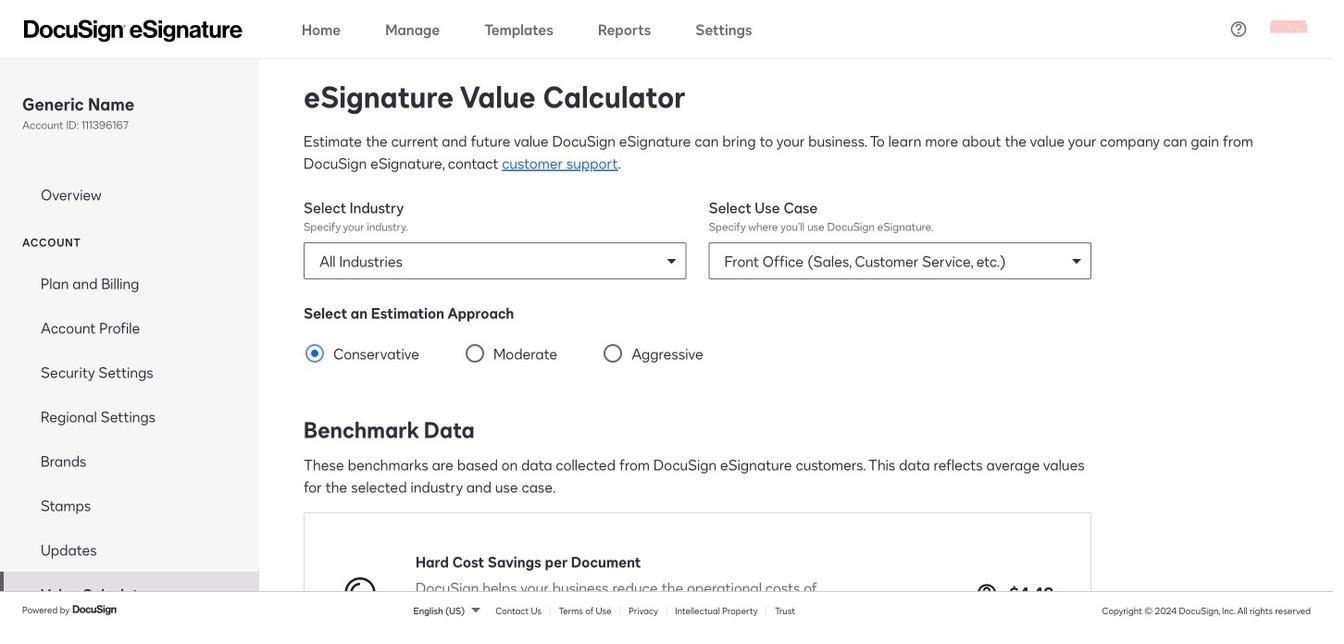 Task type: vqa. For each thing, say whether or not it's contained in the screenshot.
SEARCH text field
no



Task type: describe. For each thing, give the bounding box(es) containing it.
account element
[[0, 261, 259, 617]]

your uploaded profile image image
[[1271, 11, 1308, 48]]

docusign image
[[72, 603, 119, 618]]

hard cost savings per document image
[[342, 573, 379, 610]]



Task type: locate. For each thing, give the bounding box(es) containing it.
docusign admin image
[[24, 20, 243, 42]]



